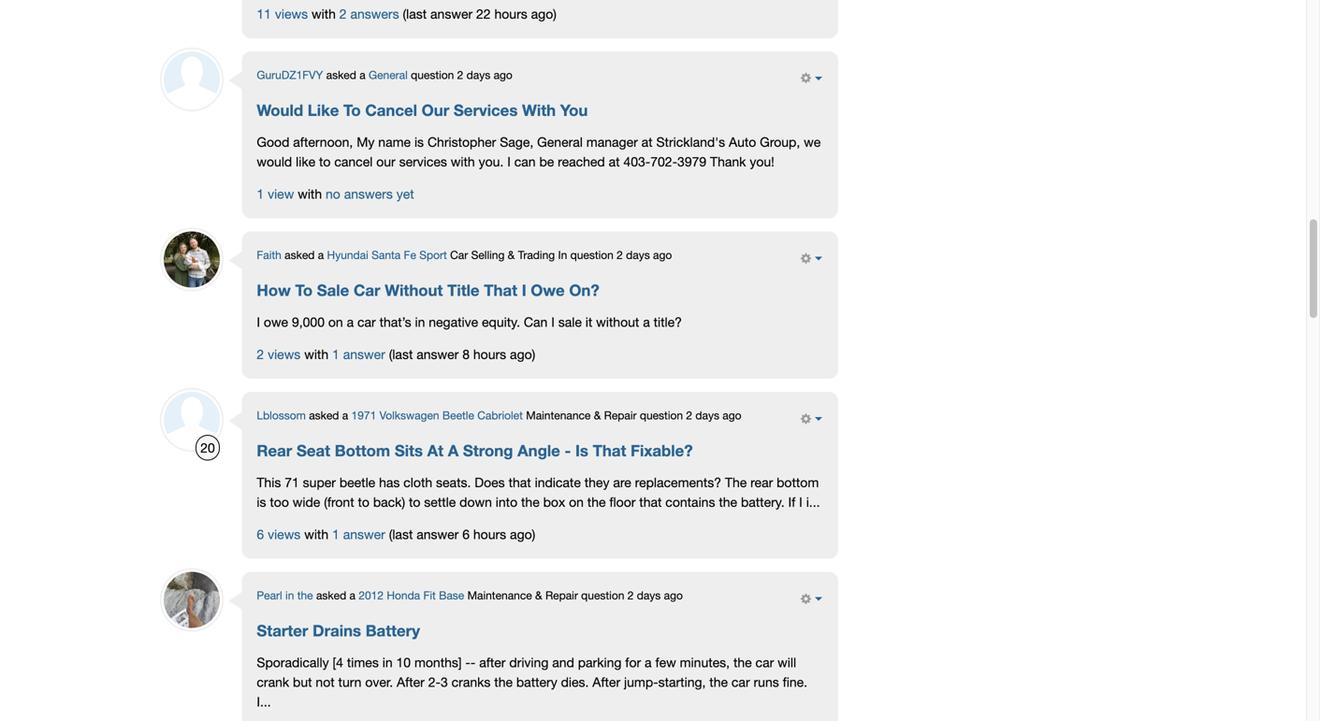 Task type: locate. For each thing, give the bounding box(es) containing it.
1 vertical spatial 1 answer link
[[332, 527, 385, 542]]

a inside sporadically [4 times in 10 months] -- after driving and parking for a few  minutes, the car will crank but not turn over. after 2-3 cranks the battery dies.  after jump-starting, the car runs fine. i...
[[645, 655, 652, 671]]

days up services in the left top of the page
[[467, 68, 491, 81]]

hyundai
[[327, 249, 368, 262]]

1 vertical spatial at
[[609, 154, 620, 169]]

the down "the"
[[719, 495, 737, 510]]

hours right 8
[[473, 347, 506, 362]]

is
[[575, 441, 588, 460]]

answers right "no"
[[344, 186, 393, 202]]

that up "equity."
[[484, 281, 517, 299]]

0 horizontal spatial to
[[319, 154, 331, 169]]

the right into
[[521, 495, 540, 510]]

days up without
[[626, 249, 650, 262]]

a
[[359, 68, 366, 81], [318, 249, 324, 262], [347, 315, 354, 330], [643, 315, 650, 330], [342, 409, 348, 422], [349, 589, 356, 602], [645, 655, 652, 671]]

1 answer link down (front
[[332, 527, 385, 542]]

1 vertical spatial maintenance
[[467, 589, 532, 602]]

volkswagen
[[379, 409, 439, 422]]

maintenance up angle at left
[[526, 409, 591, 422]]

1 answer link for sale
[[332, 347, 385, 362]]

&
[[508, 249, 515, 262], [594, 409, 601, 422], [535, 589, 542, 602]]

1 horizontal spatial general
[[537, 134, 583, 150]]

equity.
[[482, 315, 520, 330]]

answer down settle
[[417, 527, 459, 542]]

1 vertical spatial car
[[354, 281, 380, 299]]

6 down down
[[462, 527, 470, 542]]

0 horizontal spatial general
[[369, 68, 408, 81]]

to
[[343, 101, 361, 119], [295, 281, 313, 299]]

with right 11 views "link"
[[312, 6, 336, 22]]

0 vertical spatial car
[[357, 315, 376, 330]]

with down wide
[[304, 527, 329, 542]]

answers for 2
[[350, 6, 399, 22]]

views for how
[[268, 347, 301, 362]]

faith asked a hyundai santa fe sport car selling & trading in             question             2 days ago
[[257, 249, 672, 262]]

ago up "the"
[[723, 409, 742, 422]]

battery
[[516, 675, 557, 690]]

is
[[414, 134, 424, 150], [257, 495, 266, 510]]

car right sport
[[450, 249, 468, 262]]

thank
[[710, 154, 746, 169]]

the right pearl
[[297, 589, 313, 602]]

0 horizontal spatial that
[[484, 281, 517, 299]]

ago up services in the left top of the page
[[494, 68, 513, 81]]

- up the cranks
[[465, 655, 471, 671]]

2 vertical spatial &
[[535, 589, 542, 602]]

0 horizontal spatial is
[[257, 495, 266, 510]]

asked for like
[[326, 68, 356, 81]]

this 71 super beetle has cloth seats. does that indicate they are  replacements? the rear bottom is too wide (front to back) to settle down into  the box on the floor that contains the battery. if i i...
[[257, 475, 820, 510]]

that right floor
[[639, 495, 662, 510]]

answer for (last answer 22 hours ago)
[[430, 6, 473, 22]]

after down 10
[[397, 675, 425, 690]]

car up runs
[[756, 655, 774, 671]]

my
[[357, 134, 375, 150]]

1 horizontal spatial car
[[732, 675, 750, 690]]

super
[[303, 475, 336, 490]]

1 horizontal spatial 6
[[462, 527, 470, 542]]

0 horizontal spatial repair
[[545, 589, 578, 602]]

car left that's
[[357, 315, 376, 330]]

the down after at the left of the page
[[494, 675, 513, 690]]

hours for strong
[[473, 527, 506, 542]]

a down sale
[[347, 315, 354, 330]]

at up 403-
[[642, 134, 653, 150]]

answers
[[350, 6, 399, 22], [344, 186, 393, 202]]

ago)
[[531, 6, 557, 22], [510, 347, 535, 362], [510, 527, 535, 542]]

answer left 8
[[417, 347, 459, 362]]

that right is
[[593, 441, 626, 460]]

on right 9,000
[[328, 315, 343, 330]]

a right for
[[645, 655, 652, 671]]

with inside good afternoon,  my name is christopher sage, general manager at strickland's auto group,  we would like to cancel our services with you. i can be reached at 403-702-3979 thank you!
[[451, 154, 475, 169]]

that's
[[379, 315, 411, 330]]

answer left 22
[[430, 6, 473, 22]]

6
[[257, 527, 264, 542], [462, 527, 470, 542]]

2 horizontal spatial car
[[756, 655, 774, 671]]

question
[[411, 68, 454, 81], [570, 249, 614, 262], [640, 409, 683, 422], [581, 589, 624, 602]]

strickland's
[[656, 134, 725, 150]]

to
[[319, 154, 331, 169], [358, 495, 370, 510], [409, 495, 420, 510]]

services
[[399, 154, 447, 169]]

1 vertical spatial &
[[594, 409, 601, 422]]

i owe 9,000 on a car that's in negative equity.  can i sale it without a title?
[[257, 315, 682, 330]]

with for 11 views with 2 answers (last answer 22 hours ago)
[[312, 6, 336, 22]]

angle
[[518, 441, 560, 460]]

1
[[257, 186, 264, 202], [332, 347, 339, 362], [332, 527, 339, 542]]

manager
[[586, 134, 638, 150]]

fine.
[[783, 675, 808, 690]]

1 vertical spatial answers
[[344, 186, 393, 202]]

days up replacements? at the bottom of the page
[[696, 409, 719, 422]]

& up they
[[594, 409, 601, 422]]

1 vertical spatial (last
[[389, 347, 413, 362]]

1 right 2 views link
[[332, 347, 339, 362]]

battery
[[366, 621, 420, 640]]

fe
[[404, 249, 416, 262]]

can
[[514, 154, 536, 169]]

2 vertical spatial 1
[[332, 527, 339, 542]]

question up our
[[411, 68, 454, 81]]

asked up "seat"
[[309, 409, 339, 422]]

1 horizontal spatial on
[[569, 495, 584, 510]]

like
[[308, 101, 339, 119]]

0 horizontal spatial 6
[[257, 527, 264, 542]]

answer down that's
[[343, 347, 385, 362]]

2 vertical spatial views
[[268, 527, 301, 542]]

car right sale
[[354, 281, 380, 299]]

christopher
[[428, 134, 496, 150]]

10
[[396, 655, 411, 671]]

views right 11
[[275, 6, 308, 22]]

rear
[[257, 441, 292, 460]]

& up driving
[[535, 589, 542, 602]]

on right box
[[569, 495, 584, 510]]

too
[[270, 495, 289, 510]]

to down cloth
[[409, 495, 420, 510]]

0 vertical spatial that
[[484, 281, 517, 299]]

without
[[596, 315, 639, 330]]

gurudz1fvy asked a general question             2 days ago
[[257, 68, 513, 81]]

1 horizontal spatial repair
[[604, 409, 637, 422]]

0 vertical spatial answers
[[350, 6, 399, 22]]

crank
[[257, 675, 289, 690]]

1 left view
[[257, 186, 264, 202]]

0 vertical spatial 1 answer link
[[332, 347, 385, 362]]

that
[[509, 475, 531, 490], [639, 495, 662, 510]]

to down beetle
[[358, 495, 370, 510]]

1 horizontal spatial after
[[593, 675, 620, 690]]

views down too
[[268, 527, 301, 542]]

pearl in the asked a 2012 honda fit base maintenance & repair             question             2 days ago
[[257, 589, 683, 602]]

starting,
[[658, 675, 706, 690]]

days up for
[[637, 589, 661, 602]]

view
[[268, 186, 294, 202]]

1 horizontal spatial at
[[642, 134, 653, 150]]

car
[[450, 249, 468, 262], [354, 281, 380, 299]]

sits
[[395, 441, 423, 460]]

0 vertical spatial maintenance
[[526, 409, 591, 422]]

over.
[[365, 675, 393, 690]]

to inside good afternoon,  my name is christopher sage, general manager at strickland's auto group,  we would like to cancel our services with you. i can be reached at 403-702-3979 thank you!
[[319, 154, 331, 169]]

1 vertical spatial 1
[[332, 347, 339, 362]]

0 vertical spatial &
[[508, 249, 515, 262]]

if
[[788, 495, 796, 510]]

question up fixable?
[[640, 409, 683, 422]]

1 vertical spatial hours
[[473, 347, 506, 362]]

we
[[804, 134, 821, 150]]

0 vertical spatial repair
[[604, 409, 637, 422]]

0 horizontal spatial car
[[354, 281, 380, 299]]

a
[[448, 441, 459, 460]]

1 vertical spatial repair
[[545, 589, 578, 602]]

0 vertical spatial at
[[642, 134, 653, 150]]

ago) for i
[[510, 347, 535, 362]]

times
[[347, 655, 379, 671]]

after down parking at the left bottom of the page
[[593, 675, 620, 690]]

car left runs
[[732, 675, 750, 690]]

0 vertical spatial that
[[509, 475, 531, 490]]

2 horizontal spatial in
[[415, 315, 425, 330]]

in right pearl
[[285, 589, 294, 602]]

1 horizontal spatial that
[[593, 441, 626, 460]]

with left "no"
[[298, 186, 322, 202]]

0 horizontal spatial after
[[397, 675, 425, 690]]

views down owe
[[268, 347, 301, 362]]

1 horizontal spatial is
[[414, 134, 424, 150]]

answers up gurudz1fvy asked a general question             2 days ago
[[350, 6, 399, 22]]

2 vertical spatial car
[[732, 675, 750, 690]]

(last
[[403, 6, 427, 22], [389, 347, 413, 362], [389, 527, 413, 542]]

in left 10
[[382, 655, 393, 671]]

answer
[[430, 6, 473, 22], [343, 347, 385, 362], [417, 347, 459, 362], [343, 527, 385, 542], [417, 527, 459, 542]]

ago) down can
[[510, 347, 535, 362]]

in inside sporadically [4 times in 10 months] -- after driving and parking for a few  minutes, the car will crank but not turn over. after 2-3 cranks the battery dies.  after jump-starting, the car runs fine. i...
[[382, 655, 393, 671]]

starter drains battery
[[257, 621, 420, 640]]

1 down (front
[[332, 527, 339, 542]]

(last down back)
[[389, 527, 413, 542]]

1 vertical spatial is
[[257, 495, 266, 510]]

with down christopher on the left top of the page
[[451, 154, 475, 169]]

1 vertical spatial to
[[295, 281, 313, 299]]

2 6 from the left
[[462, 527, 470, 542]]

1 vertical spatial that
[[593, 441, 626, 460]]

0 vertical spatial car
[[450, 249, 468, 262]]

without
[[385, 281, 443, 299]]

repair up fixable?
[[604, 409, 637, 422]]

hours
[[494, 6, 527, 22], [473, 347, 506, 362], [473, 527, 506, 542]]

at down manager
[[609, 154, 620, 169]]

0 vertical spatial 1
[[257, 186, 264, 202]]

2 up for
[[628, 589, 634, 602]]

general up cancel
[[369, 68, 408, 81]]

general up be
[[537, 134, 583, 150]]

1 vertical spatial general
[[537, 134, 583, 150]]

0 vertical spatial is
[[414, 134, 424, 150]]

1 horizontal spatial that
[[639, 495, 662, 510]]

into
[[496, 495, 518, 510]]

our
[[422, 101, 449, 119]]

to right like
[[343, 101, 361, 119]]

jump-
[[624, 675, 658, 690]]

6 views with 1 answer (last answer 6 hours ago)
[[257, 527, 535, 542]]

strong
[[463, 441, 513, 460]]

that
[[484, 281, 517, 299], [593, 441, 626, 460]]

asked for seat
[[309, 409, 339, 422]]

1 answer link for bottom
[[332, 527, 385, 542]]

0 horizontal spatial at
[[609, 154, 620, 169]]

1 answer link down that's
[[332, 347, 385, 362]]

0 horizontal spatial on
[[328, 315, 343, 330]]

2 vertical spatial hours
[[473, 527, 506, 542]]

1 vertical spatial views
[[268, 347, 301, 362]]

1 vertical spatial on
[[569, 495, 584, 510]]

0 horizontal spatial car
[[357, 315, 376, 330]]

car inside how to sale car without title that i owe on? link
[[354, 281, 380, 299]]

to left sale
[[295, 281, 313, 299]]

2 vertical spatial in
[[382, 655, 393, 671]]

1 horizontal spatial to
[[343, 101, 361, 119]]

cabriolet
[[477, 409, 523, 422]]

2
[[339, 6, 347, 22], [457, 68, 463, 81], [617, 249, 623, 262], [257, 347, 264, 362], [686, 409, 692, 422], [628, 589, 634, 602]]

maintenance right base
[[467, 589, 532, 602]]

& right selling
[[508, 249, 515, 262]]

2 right 11 views "link"
[[339, 6, 347, 22]]

1 1 answer link from the top
[[332, 347, 385, 362]]

a left 2012
[[349, 589, 356, 602]]

general link
[[369, 68, 408, 81]]

to right like
[[319, 154, 331, 169]]

in right that's
[[415, 315, 425, 330]]

floor
[[609, 495, 636, 510]]

a left title?
[[643, 315, 650, 330]]

the down they
[[587, 495, 606, 510]]

group,
[[760, 134, 800, 150]]

1 horizontal spatial in
[[382, 655, 393, 671]]

2 views with 1 answer (last answer 8 hours ago)
[[257, 347, 535, 362]]

a left general link
[[359, 68, 366, 81]]

is up "services"
[[414, 134, 424, 150]]

with for 6 views with 1 answer (last answer 6 hours ago)
[[304, 527, 329, 542]]

that up into
[[509, 475, 531, 490]]

1 answer link
[[332, 347, 385, 362], [332, 527, 385, 542]]

they
[[585, 475, 610, 490]]

2 vertical spatial (last
[[389, 527, 413, 542]]

is left too
[[257, 495, 266, 510]]

6 views link
[[257, 527, 301, 542]]

1 vertical spatial in
[[285, 589, 294, 602]]

title
[[447, 281, 480, 299]]

with down 9,000
[[304, 347, 329, 362]]

(last down that's
[[389, 347, 413, 362]]

(last right 2 answers 'link'
[[403, 6, 427, 22]]

1 vertical spatial ago)
[[510, 347, 535, 362]]

asked up like
[[326, 68, 356, 81]]

with for 1 view with no answers yet
[[298, 186, 322, 202]]

2 vertical spatial ago)
[[510, 527, 535, 542]]

views for rear
[[268, 527, 301, 542]]

ago) down into
[[510, 527, 535, 542]]

cancel
[[365, 101, 417, 119]]

ago up few
[[664, 589, 683, 602]]

2 up fixable?
[[686, 409, 692, 422]]

11
[[257, 6, 271, 22]]

6 down this
[[257, 527, 264, 542]]

name
[[378, 134, 411, 150]]

repair up and
[[545, 589, 578, 602]]

2 1 answer link from the top
[[332, 527, 385, 542]]

hours right 22
[[494, 6, 527, 22]]



Task type: describe. For each thing, give the bounding box(es) containing it.
how
[[257, 281, 291, 299]]

reached
[[558, 154, 605, 169]]

afternoon,
[[293, 134, 353, 150]]

3979
[[677, 154, 707, 169]]

services
[[454, 101, 518, 119]]

asked for to
[[285, 249, 315, 262]]

indicate
[[535, 475, 581, 490]]

at
[[427, 441, 444, 460]]

answer down back)
[[343, 527, 385, 542]]

0 vertical spatial in
[[415, 315, 425, 330]]

seats.
[[436, 475, 471, 490]]

2 up services in the left top of the page
[[457, 68, 463, 81]]

with
[[522, 101, 556, 119]]

11 views link
[[257, 6, 308, 22]]

1 6 from the left
[[257, 527, 264, 542]]

back)
[[373, 495, 405, 510]]

lblossom link
[[257, 409, 306, 422]]

will
[[778, 655, 796, 671]]

like
[[296, 154, 315, 169]]

0 vertical spatial views
[[275, 6, 308, 22]]

1 horizontal spatial car
[[450, 249, 468, 262]]

i inside this 71 super beetle has cloth seats. does that indicate they are  replacements? the rear bottom is too wide (front to back) to settle down into  the box on the floor that contains the battery. if i i...
[[799, 495, 803, 510]]

settle
[[424, 495, 456, 510]]

- left after at the left of the page
[[471, 655, 476, 671]]

you!
[[750, 154, 775, 169]]

ago up title?
[[653, 249, 672, 262]]

sage,
[[500, 134, 534, 150]]

negative
[[429, 315, 478, 330]]

honda
[[387, 589, 420, 602]]

2 answers link
[[339, 6, 399, 22]]

no answers yet link
[[326, 186, 414, 202]]

2 down owe
[[257, 347, 264, 362]]

driving
[[509, 655, 549, 671]]

question up parking at the left bottom of the page
[[581, 589, 624, 602]]

rear seat bottom sits at a strong angle - is that fixable? link
[[257, 441, 693, 460]]

(front
[[324, 495, 354, 510]]

a left 1971
[[342, 409, 348, 422]]

1 horizontal spatial &
[[535, 589, 542, 602]]

are
[[613, 475, 631, 490]]

runs
[[754, 675, 779, 690]]

sport
[[419, 249, 447, 262]]

months]
[[414, 655, 462, 671]]

22
[[476, 6, 491, 22]]

1 for to
[[332, 347, 339, 362]]

does
[[475, 475, 505, 490]]

0 vertical spatial general
[[369, 68, 408, 81]]

box
[[543, 495, 565, 510]]

0 vertical spatial ago)
[[531, 6, 557, 22]]

bottom
[[777, 475, 819, 490]]

but
[[293, 675, 312, 690]]

is inside this 71 super beetle has cloth seats. does that indicate they are  replacements? the rear bottom is too wide (front to back) to settle down into  the box on the floor that contains the battery. if i i...
[[257, 495, 266, 510]]

0 vertical spatial on
[[328, 315, 343, 330]]

parking
[[578, 655, 622, 671]]

minutes,
[[680, 655, 730, 671]]

be
[[539, 154, 554, 169]]

beetle
[[339, 475, 375, 490]]

403-
[[624, 154, 650, 169]]

1 vertical spatial that
[[639, 495, 662, 510]]

(last for car
[[389, 347, 413, 362]]

1 after from the left
[[397, 675, 425, 690]]

0 horizontal spatial &
[[508, 249, 515, 262]]

title?
[[654, 315, 682, 330]]

sale
[[317, 281, 349, 299]]

sporadically [4 times in 10 months] -- after driving and parking for a few  minutes, the car will crank but not turn over. after 2-3 cranks the battery dies.  after jump-starting, the car runs fine. i...
[[257, 655, 808, 710]]

how to sale car without title that i owe on?
[[257, 281, 599, 299]]

hours for that
[[473, 347, 506, 362]]

2 right in
[[617, 249, 623, 262]]

the down minutes,
[[710, 675, 728, 690]]

i inside good afternoon,  my name is christopher sage, general manager at strickland's auto group,  we would like to cancel our services with you. i can be reached at 403-702-3979 thank you!
[[507, 154, 511, 169]]

answers for no
[[344, 186, 393, 202]]

gurudz1fvy link
[[257, 68, 323, 81]]

on?
[[569, 281, 599, 299]]

1 view link
[[257, 186, 294, 202]]

702-
[[650, 154, 677, 169]]

a left hyundai
[[318, 249, 324, 262]]

asked up drains
[[316, 589, 346, 602]]

0 vertical spatial hours
[[494, 6, 527, 22]]

71
[[285, 475, 299, 490]]

has
[[379, 475, 400, 490]]

good afternoon,  my name is christopher sage, general manager at strickland's auto group,  we would like to cancel our services with you. i can be reached at 403-702-3979 thank you!
[[257, 134, 821, 169]]

0 horizontal spatial in
[[285, 589, 294, 602]]

2012 honda fit base link
[[359, 589, 464, 602]]

our
[[376, 154, 395, 169]]

on inside this 71 super beetle has cloth seats. does that indicate they are  replacements? the rear bottom is too wide (front to back) to settle down into  the box on the floor that contains the battery. if i i...
[[569, 495, 584, 510]]

santa
[[372, 249, 401, 262]]

general inside good afternoon,  my name is christopher sage, general manager at strickland's auto group,  we would like to cancel our services with you. i can be reached at 403-702-3979 thank you!
[[537, 134, 583, 150]]

is inside good afternoon,  my name is christopher sage, general manager at strickland's auto group,  we would like to cancel our services with you. i can be reached at 403-702-3979 thank you!
[[414, 134, 424, 150]]

contains
[[666, 495, 715, 510]]

3
[[441, 675, 448, 690]]

0 vertical spatial to
[[343, 101, 361, 119]]

1971
[[351, 409, 376, 422]]

1 for seat
[[332, 527, 339, 542]]

(last for sits
[[389, 527, 413, 542]]

0 horizontal spatial that
[[509, 475, 531, 490]]

0 horizontal spatial to
[[295, 281, 313, 299]]

hyundai santa fe sport link
[[327, 249, 447, 262]]

the right minutes,
[[733, 655, 752, 671]]

replacements?
[[635, 475, 721, 490]]

bottom
[[335, 441, 390, 460]]

1 vertical spatial car
[[756, 655, 774, 671]]

[4
[[333, 655, 343, 671]]

rear seat bottom sits at a strong angle - is that fixable?
[[257, 441, 693, 460]]

owe
[[531, 281, 565, 299]]

would
[[257, 101, 303, 119]]

lblossom asked a 1971 volkswagen beetle cabriolet maintenance & repair             question             2 days ago
[[257, 409, 742, 422]]

starter
[[257, 621, 308, 640]]

2 horizontal spatial &
[[594, 409, 601, 422]]

2 after from the left
[[593, 675, 620, 690]]

ago) for angle
[[510, 527, 535, 542]]

1 horizontal spatial to
[[358, 495, 370, 510]]

answer for (last answer 8 hours ago)
[[417, 347, 459, 362]]

drains
[[313, 621, 361, 640]]

0 vertical spatial (last
[[403, 6, 427, 22]]

2 horizontal spatial to
[[409, 495, 420, 510]]

question right in
[[570, 249, 614, 262]]

2 views link
[[257, 347, 301, 362]]

answer for (last answer 6 hours ago)
[[417, 527, 459, 542]]

no
[[326, 186, 340, 202]]

would like to cancel our services with you
[[257, 101, 588, 119]]

seat
[[297, 441, 330, 460]]

- left is
[[565, 441, 571, 460]]

battery.
[[741, 495, 785, 510]]

base
[[439, 589, 464, 602]]

with for 2 views with 1 answer (last answer 8 hours ago)
[[304, 347, 329, 362]]

turn
[[338, 675, 362, 690]]

good
[[257, 134, 289, 150]]



Task type: vqa. For each thing, say whether or not it's contained in the screenshot.
jump-
yes



